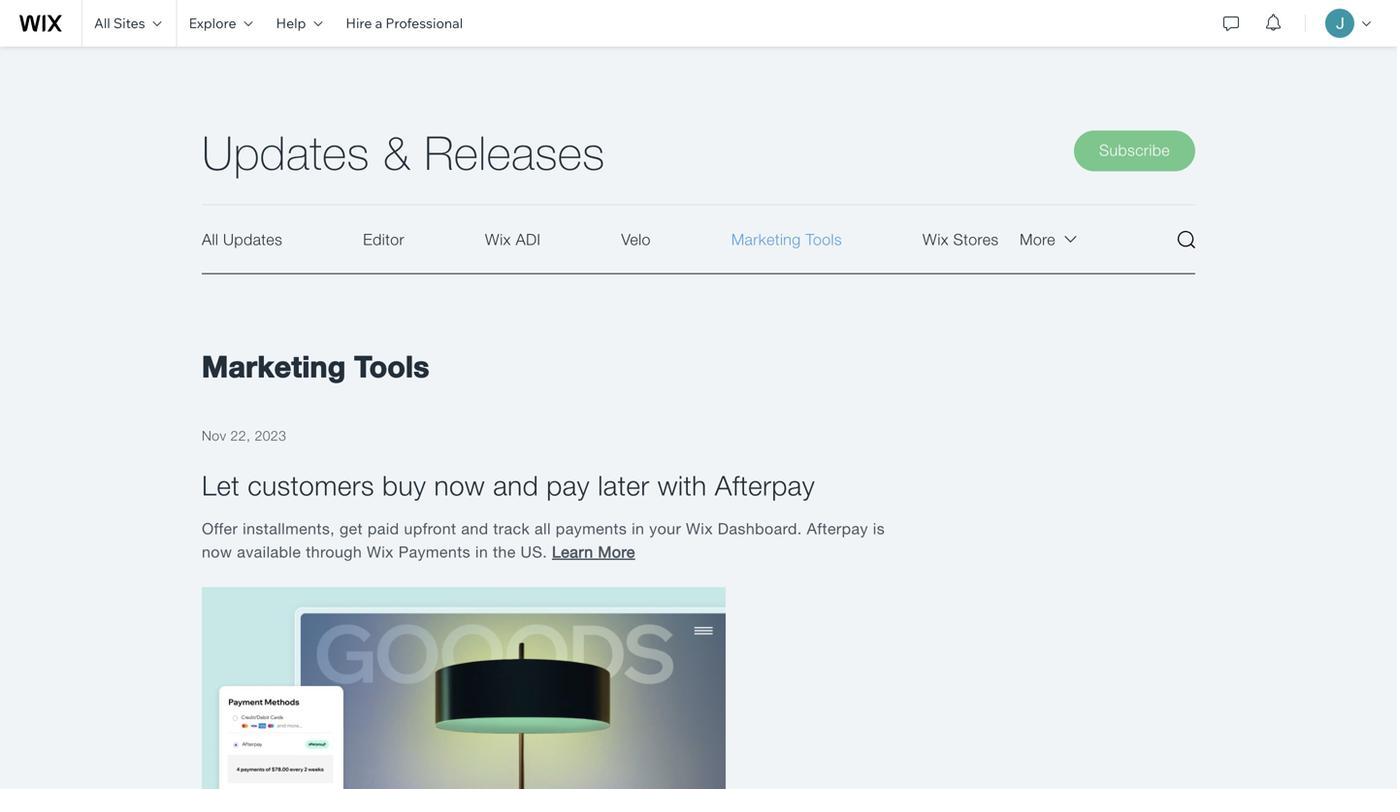Task type: describe. For each thing, give the bounding box(es) containing it.
help button
[[265, 0, 334, 47]]

all
[[94, 15, 110, 32]]

all sites
[[94, 15, 145, 32]]

hire a professional link
[[334, 0, 475, 47]]

sites
[[113, 15, 145, 32]]

professional
[[386, 15, 463, 32]]

explore
[[189, 15, 236, 32]]

hire
[[346, 15, 372, 32]]

a
[[375, 15, 383, 32]]

hire a professional
[[346, 15, 463, 32]]



Task type: locate. For each thing, give the bounding box(es) containing it.
help
[[276, 15, 306, 32]]



Task type: vqa. For each thing, say whether or not it's contained in the screenshot.
Hire
yes



